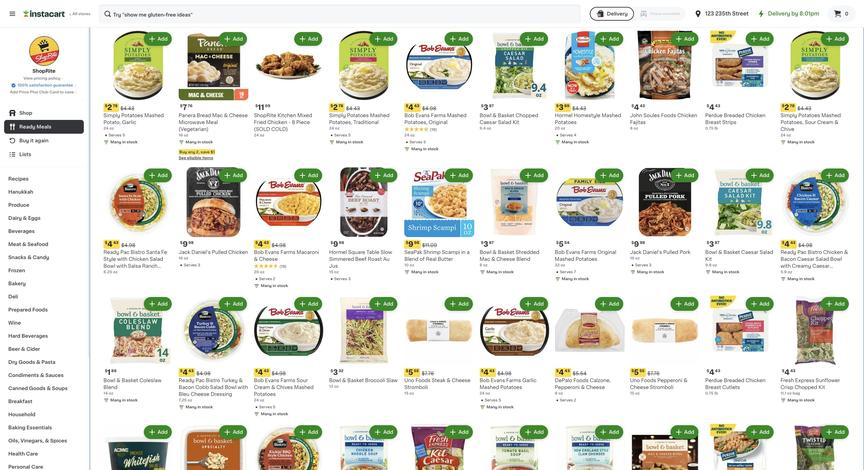 Task type: locate. For each thing, give the bounding box(es) containing it.
0 horizontal spatial see
[[179, 157, 186, 160]]

simply up "potato,"
[[104, 113, 120, 118]]

ready inside $ 4 43 $4.98 ready pac bistro santa fe style with chicken salad bowl with salsa ranch dressing
[[104, 250, 119, 255]]

1 $ 2 78 from the left
[[105, 104, 118, 111]]

bacon for creamy
[[781, 257, 796, 262]]

1 vertical spatial buy
[[179, 150, 187, 154]]

buy left it
[[19, 138, 29, 143]]

&
[[224, 113, 228, 118], [493, 113, 497, 118], [835, 120, 839, 125], [23, 216, 27, 221], [22, 242, 26, 247], [493, 250, 497, 255], [719, 250, 723, 255], [845, 250, 849, 255], [28, 255, 32, 260], [492, 257, 495, 262], [254, 257, 258, 262], [21, 347, 25, 352], [36, 360, 40, 365], [40, 373, 44, 378], [117, 378, 120, 383], [239, 378, 243, 383], [342, 378, 346, 383], [447, 378, 451, 383], [684, 378, 688, 383], [581, 385, 585, 390], [271, 385, 275, 390], [47, 387, 51, 391], [45, 439, 49, 444]]

pulled inside jack daniel's pulled pork 16 oz ● serves 3
[[664, 250, 679, 255]]

oils,
[[8, 439, 19, 444]]

0 vertical spatial items
[[278, 20, 289, 24]]

8 inside shoprite kitchen mixed fried chicken - 8 piece (sold cold) 24 oz
[[292, 120, 295, 125]]

breast left strips
[[706, 120, 721, 125]]

1 vertical spatial goods
[[29, 387, 46, 391]]

buy it again link
[[4, 134, 84, 148]]

1 many in stock button from the left
[[104, 0, 173, 10]]

bleu
[[179, 392, 190, 397]]

1 vertical spatial beverages
[[22, 334, 48, 339]]

0 vertical spatial (19)
[[430, 128, 437, 132]]

16 for pork
[[630, 257, 635, 260]]

all stores
[[72, 12, 91, 16]]

$4.43 up simply potatoes mashed potatoes, sour cream & chive 24 oz
[[798, 106, 812, 111]]

1 uno from the left
[[405, 378, 414, 383]]

mac inside bowl & basket shredded mac & cheese blend 8 oz
[[480, 257, 490, 262]]

$4.43 for potatoes,
[[346, 106, 360, 111]]

$ 3 87 for bowl & basket shredded mac & cheese blend
[[481, 241, 494, 248]]

bacon
[[781, 257, 796, 262], [179, 385, 194, 390]]

1 vertical spatial perdue
[[706, 378, 723, 383]]

delivery by 8:01pm
[[768, 11, 820, 16]]

goods inside "link"
[[29, 387, 46, 391]]

78 up "potato,"
[[113, 104, 118, 108]]

sunflower
[[816, 378, 840, 383]]

bob for bob evans farms sour cream & chives mashed potatoes
[[254, 378, 264, 383]]

$7.76 for pepperoni
[[648, 372, 660, 376]]

1 horizontal spatial 20
[[555, 127, 560, 131]]

$ 5 55 up the uno foods steak & cheese stromboli 15 oz
[[406, 369, 419, 376]]

2 vertical spatial kit
[[819, 385, 826, 390]]

simply for simply potatoes mashed potato, garlic
[[104, 113, 120, 118]]

0 horizontal spatial stromboli
[[405, 385, 428, 390]]

$ 9 98 for jack daniel's pulled pork
[[632, 241, 645, 248]]

$4.98 for bob evans farms mashed potatoes, original
[[422, 106, 437, 111]]

1 vertical spatial 7
[[574, 270, 576, 274]]

0 horizontal spatial $2.78 original price: $4.43 element
[[104, 103, 173, 112]]

shoprite up view pricing policy link
[[33, 69, 55, 74]]

1 vertical spatial 32
[[339, 370, 344, 373]]

0 horizontal spatial delivery
[[607, 11, 628, 16]]

$
[[105, 104, 107, 108], [180, 104, 183, 108], [331, 104, 333, 108], [481, 104, 484, 108], [557, 104, 559, 108], [707, 104, 710, 108], [255, 104, 258, 108], [406, 104, 409, 108], [632, 104, 634, 108], [782, 104, 785, 108], [105, 241, 107, 245], [180, 241, 183, 245], [331, 241, 333, 245], [481, 241, 484, 245], [557, 241, 559, 245], [707, 241, 710, 245], [255, 241, 258, 245], [406, 241, 409, 245], [632, 241, 634, 245], [782, 241, 785, 245], [105, 370, 107, 373], [180, 370, 183, 373], [331, 370, 333, 373], [481, 370, 484, 373], [557, 370, 559, 373], [707, 370, 710, 373], [255, 370, 258, 373], [406, 370, 409, 373], [632, 370, 634, 373], [782, 370, 785, 373]]

street
[[733, 11, 749, 16]]

100%
[[18, 84, 28, 87]]

3 simply from the left
[[781, 113, 798, 118]]

chopped
[[516, 113, 539, 118], [795, 385, 818, 390]]

foods
[[661, 113, 677, 118], [32, 308, 48, 313], [574, 378, 589, 383], [416, 378, 431, 383], [641, 378, 657, 383]]

$4.43 up simply potatoes mashed potatoes, traditional 24 oz ● serves 5
[[346, 106, 360, 111]]

serves inside bob evans farms garlic mashed potatoes 24 oz ● serves 5
[[485, 399, 498, 403]]

bistro for ready pac bistro chicken & bacon caesar salad bowl with creamy caesar dressing
[[808, 250, 822, 255]]

delivery by 8:01pm link
[[757, 10, 820, 18]]

salad inside bowl & basket caesar salad kit 9.8 oz
[[760, 250, 773, 255]]

1 horizontal spatial see
[[254, 20, 262, 24]]

lb for cutlets
[[715, 392, 718, 396]]

0 vertical spatial original
[[429, 120, 448, 125]]

$7.76 up uno foods pepperoni & cheese stromboli 15 oz
[[648, 372, 660, 376]]

0 horizontal spatial shoprite
[[33, 69, 55, 74]]

condiments & sauces
[[8, 373, 64, 378]]

breaded for strips
[[724, 113, 745, 118]]

2 breast from the top
[[706, 385, 721, 390]]

save
[[65, 90, 74, 94], [201, 150, 210, 154]]

1 horizontal spatial 15
[[405, 392, 409, 396]]

9.4
[[480, 127, 486, 131]]

0 vertical spatial kit
[[513, 120, 520, 125]]

5 inside 24 oz ● serves 5
[[424, 141, 426, 144]]

9 up simmered
[[333, 241, 338, 248]]

frozen link
[[4, 264, 84, 277]]

$4.43 original price: $4.98 element up macaroni
[[254, 240, 324, 249]]

2 horizontal spatial blend
[[517, 257, 531, 262]]

1 78 from the left
[[113, 104, 118, 108]]

$4.98 up bob evans farms mashed potatoes, original
[[422, 106, 437, 111]]

kit inside bowl & basket caesar salad kit 9.8 oz
[[706, 257, 712, 262]]

$4.43 original price: $4.98 element up bob evans farms garlic mashed potatoes 24 oz ● serves 5
[[480, 368, 550, 377]]

kit for 4
[[819, 385, 826, 390]]

4 up bleu
[[183, 369, 188, 376]]

None search field
[[99, 4, 581, 23]]

0 vertical spatial bacon
[[781, 257, 796, 262]]

1 potatoes, from the left
[[329, 120, 352, 125]]

1 stromboli from the left
[[405, 385, 428, 390]]

goods for dry
[[19, 360, 35, 365]]

beer & cider
[[8, 347, 40, 352]]

2 horizontal spatial $2.78 original price: $4.43 element
[[781, 103, 851, 112]]

2 78 from the left
[[339, 104, 343, 108]]

wine link
[[4, 317, 84, 330]]

oz inside fresh express sunflower crisp chopped kit 11.1 oz bag
[[788, 392, 792, 396]]

0 horizontal spatial pac
[[120, 250, 130, 255]]

43 inside $ 4 43 $4.98 ready pac bistro santa fe style with chicken salad bowl with salsa ranch dressing
[[113, 241, 119, 245]]

potatoes
[[121, 113, 143, 118], [347, 113, 369, 118], [799, 113, 821, 118], [555, 120, 577, 125], [576, 257, 598, 262], [501, 385, 522, 390], [254, 392, 276, 397]]

hormel inside hormel homestyle mashed potatoes 20 oz ● serves 4
[[555, 113, 573, 118]]

2 horizontal spatial pac
[[798, 250, 807, 255]]

delivery button
[[590, 7, 634, 21]]

2 lb from the top
[[715, 392, 718, 396]]

1 vertical spatial sour
[[297, 378, 308, 383]]

dressing inside ready pac bistro chicken & bacon caesar salad bowl with creamy caesar dressing
[[781, 271, 803, 276]]

43
[[715, 104, 721, 108], [414, 104, 420, 108], [640, 104, 645, 108], [113, 241, 119, 245], [264, 241, 269, 245], [791, 241, 796, 245], [189, 370, 194, 373], [490, 370, 495, 373], [565, 370, 570, 373], [715, 370, 721, 373], [264, 370, 269, 373], [791, 370, 796, 373]]

32
[[555, 264, 560, 267], [339, 370, 344, 373]]

fresh express sunflower crisp chopped kit 11.1 oz bag
[[781, 378, 840, 396]]

chicken inside jack daniel's pulled chicken 16 oz ● serves 3
[[228, 250, 248, 255]]

delivery for delivery by 8:01pm
[[768, 11, 791, 16]]

87 up bowl & basket shredded mac & cheese blend 8 oz in the right of the page
[[489, 241, 494, 245]]

bacon for bleu
[[179, 385, 194, 390]]

$7.76 for steak
[[422, 372, 434, 376]]

original inside the bob evans farms original mashed potatoes 32 oz ● serves 7
[[598, 250, 617, 255]]

oz inside seapak shrimp scampi in a blend of real butter 10 oz
[[410, 264, 414, 267]]

potatoes inside the bob evans farms original mashed potatoes 32 oz ● serves 7
[[576, 257, 598, 262]]

2 $4.43 from the left
[[346, 106, 360, 111]]

4
[[710, 104, 715, 111], [409, 104, 414, 111], [634, 104, 639, 111], [574, 134, 577, 138], [107, 241, 113, 248], [258, 241, 263, 248], [785, 241, 790, 248], [183, 369, 188, 376], [484, 369, 489, 376], [559, 369, 564, 376], [710, 369, 715, 376], [258, 369, 263, 376], [785, 369, 790, 376]]

$4.43 for potatoes
[[573, 106, 587, 111]]

care down health care link
[[31, 465, 43, 470]]

4 up perdue breaded chicken breast cutlets 0.75 lb
[[710, 369, 715, 376]]

1 daniel's from the left
[[192, 250, 211, 255]]

0 horizontal spatial blend
[[104, 385, 118, 390]]

2 pulled from the left
[[664, 250, 679, 255]]

1 vertical spatial save
[[201, 150, 210, 154]]

2 $5.55 original price: $7.76 element from the left
[[630, 368, 700, 377]]

0 horizontal spatial kit
[[513, 120, 520, 125]]

1 vertical spatial 20
[[254, 270, 259, 274]]

2 0.75 from the top
[[706, 392, 714, 396]]

0 horizontal spatial uno
[[405, 378, 414, 383]]

24 inside simply potatoes mashed potato, garlic 24 oz ● serves 5
[[104, 127, 108, 131]]

canned goods & soups link
[[4, 382, 84, 396]]

3 $ 2 78 from the left
[[782, 104, 795, 111]]

0 horizontal spatial items
[[202, 157, 213, 160]]

2 horizontal spatial dressing
[[781, 271, 803, 276]]

87 for bowl & basket chopped caesar salad kit
[[489, 104, 494, 108]]

jack for pork
[[630, 250, 642, 255]]

$4.98 up bob evans farms garlic mashed potatoes 24 oz ● serves 5
[[498, 372, 512, 376]]

beverages down dairy & eggs
[[8, 229, 35, 234]]

1 pulled from the left
[[212, 250, 227, 255]]

1 horizontal spatial potatoes,
[[405, 120, 428, 125]]

● inside bob evans farms garlic mashed potatoes 24 oz ● serves 5
[[481, 399, 484, 403]]

1 breaded from the top
[[724, 113, 745, 118]]

simply up chive
[[781, 113, 798, 118]]

$4.98 up salsa
[[121, 243, 135, 248]]

2 stromboli from the left
[[650, 385, 674, 390]]

1 vertical spatial breast
[[706, 385, 721, 390]]

canned goods & soups
[[8, 387, 68, 391]]

87 up bowl & basket caesar salad kit 9.8 oz
[[715, 241, 720, 245]]

bob for bob evans farms garlic mashed potatoes
[[480, 378, 490, 383]]

1 vertical spatial see
[[179, 157, 186, 160]]

care for health care
[[26, 452, 38, 457]]

hormel for square
[[329, 250, 347, 255]]

dressing down turkey at left bottom
[[211, 392, 232, 397]]

0 horizontal spatial 55
[[414, 370, 419, 373]]

0 horizontal spatial jack
[[179, 250, 190, 255]]

mashed inside bob evans farms mashed potatoes, original
[[447, 113, 467, 118]]

garlic left depalo
[[523, 378, 537, 383]]

1 horizontal spatial kit
[[706, 257, 712, 262]]

dressing for ready pac bistro chicken & bacon caesar salad bowl with creamy caesar dressing
[[781, 271, 803, 276]]

2 simply from the left
[[329, 113, 346, 118]]

3 many in stock button from the left
[[480, 0, 550, 10]]

0 vertical spatial mac
[[212, 113, 223, 118]]

bistro inside ready pac bistro turkey & bacon cobb salad bowl with bleu cheese dressing 7.25 oz
[[206, 378, 220, 383]]

43 up creamy
[[791, 241, 796, 245]]

$ inside $ 4 43 $4.98 ready pac bistro santa fe style with chicken salad bowl with salsa ranch dressing
[[105, 241, 107, 245]]

perdue up cutlets
[[706, 378, 723, 383]]

3 potatoes, from the left
[[781, 120, 804, 125]]

bowl inside bowl & basket caesar salad kit 9.8 oz
[[706, 250, 718, 255]]

simply inside simply potatoes mashed potatoes, traditional 24 oz ● serves 5
[[329, 113, 346, 118]]

1 horizontal spatial garlic
[[523, 378, 537, 383]]

save right to
[[65, 90, 74, 94]]

$3.89 original price: $4.43 element
[[555, 103, 625, 112]]

$ 3 87 up 9.4
[[481, 104, 494, 111]]

1 horizontal spatial pulled
[[664, 250, 679, 255]]

baking essentials link
[[4, 422, 84, 435]]

bob evans farms original mashed potatoes 32 oz ● serves 7
[[555, 250, 617, 274]]

0 vertical spatial beverages
[[8, 229, 35, 234]]

1 vertical spatial mac
[[480, 257, 490, 262]]

mac
[[212, 113, 223, 118], [480, 257, 490, 262]]

4 up john
[[634, 104, 639, 111]]

2 55 from the left
[[640, 370, 645, 373]]

0 vertical spatial goods
[[19, 360, 35, 365]]

meal
[[206, 120, 218, 125]]

98 up jack daniel's pulled chicken 16 oz ● serves 3
[[188, 241, 194, 245]]

● inside simply potatoes mashed potatoes, traditional 24 oz ● serves 5
[[331, 134, 333, 138]]

mashed inside bob evans farms garlic mashed potatoes 24 oz ● serves 5
[[480, 385, 499, 390]]

1 horizontal spatial bistro
[[206, 378, 220, 383]]

breast for perdue breaded chicken breast cutlets
[[706, 385, 721, 390]]

bistro up salsa
[[131, 250, 145, 255]]

farms inside bob evans farms mashed potatoes, original
[[431, 113, 446, 118]]

32 up bowl & basket broccoli slaw 12 oz
[[339, 370, 344, 373]]

$ 4 43 up depalo
[[557, 369, 570, 376]]

$4.98 up cobb
[[197, 372, 211, 376]]

16 for chicken
[[179, 257, 183, 260]]

78 up chive
[[790, 104, 795, 108]]

1 horizontal spatial buy
[[179, 150, 187, 154]]

stromboli inside the uno foods steak & cheese stromboli 15 oz
[[405, 385, 428, 390]]

$4.43 up the homestyle
[[573, 106, 587, 111]]

2 breaded from the top
[[724, 378, 745, 383]]

oz inside bob evans farms sour cream & chives mashed potatoes 24 oz ● serves 5
[[260, 399, 264, 403]]

2 many in stock button from the left
[[254, 0, 324, 10]]

evans inside the bob evans farms original mashed potatoes 32 oz ● serves 7
[[566, 250, 581, 255]]

pulled inside jack daniel's pulled chicken 16 oz ● serves 3
[[212, 250, 227, 255]]

$2.78 original price: $4.43 element up traditional
[[329, 103, 399, 112]]

serves inside depalo foods calzone, pepperoni & cheese 8 oz ● serves 2
[[560, 399, 573, 403]]

1 $ 5 55 from the left
[[406, 369, 419, 376]]

evans for bob evans farms original mashed potatoes
[[566, 250, 581, 255]]

123
[[706, 11, 714, 16]]

1 horizontal spatial cream
[[818, 120, 834, 125]]

oz inside bowl & basket broccoli slaw 12 oz
[[334, 385, 339, 389]]

24 inside simply potatoes mashed potatoes, traditional 24 oz ● serves 5
[[329, 127, 334, 131]]

1 jack from the left
[[179, 250, 190, 255]]

1 horizontal spatial 55
[[640, 370, 645, 373]]

farms inside bob evans farms sour cream & chives mashed potatoes 24 oz ● serves 5
[[281, 378, 296, 383]]

3 $4.43 from the left
[[573, 106, 587, 111]]

buy left any
[[179, 150, 187, 154]]

perdue up strips
[[706, 113, 723, 118]]

foods for pepperoni
[[641, 378, 657, 383]]

$2.78 original price: $4.43 element for traditional
[[329, 103, 399, 112]]

4 $ 9 98 from the left
[[632, 241, 645, 248]]

au
[[383, 257, 390, 262]]

$5.55 original price: $7.76 element for pepperoni
[[630, 368, 700, 377]]

2 horizontal spatial $ 2 78
[[782, 104, 795, 111]]

2 perdue from the top
[[706, 378, 723, 383]]

98 up jack daniel's pulled pork 16 oz ● serves 3
[[640, 241, 645, 245]]

1 horizontal spatial items
[[278, 20, 289, 24]]

bowl & basket coleslaw blend 14 oz
[[104, 378, 162, 396]]

1 vertical spatial lb
[[715, 392, 718, 396]]

0 vertical spatial lb
[[715, 127, 718, 131]]

$4.43 original price: $4.98 element up ready pac bistro turkey & bacon cobb salad bowl with bleu cheese dressing 7.25 oz
[[179, 368, 249, 377]]

1 vertical spatial items
[[202, 157, 213, 160]]

0 horizontal spatial many in stock button
[[104, 0, 173, 10]]

4 up 20 oz ● serves 2
[[258, 241, 263, 248]]

9
[[183, 241, 188, 248], [333, 241, 338, 248], [409, 241, 414, 248], [634, 241, 639, 248]]

1 horizontal spatial $2.78 original price: $4.43 element
[[329, 103, 399, 112]]

bistro up cobb
[[206, 378, 220, 383]]

$4.43 original price: $4.98 element up santa
[[104, 240, 173, 249]]

5.9
[[781, 270, 787, 274]]

0 horizontal spatial chopped
[[516, 113, 539, 118]]

3 inside jack daniel's pulled chicken 16 oz ● serves 3
[[198, 264, 200, 267]]

0 horizontal spatial hormel
[[329, 250, 347, 255]]

2 $ 9 98 from the left
[[331, 241, 344, 248]]

2 potatoes, from the left
[[405, 120, 428, 125]]

2
[[107, 104, 112, 111], [333, 104, 338, 111], [785, 104, 790, 111], [273, 277, 275, 281], [574, 399, 577, 403]]

16 inside panera bread mac & cheese microwave meal (vegetarian) 16 oz
[[179, 134, 183, 138]]

uno inside the uno foods steak & cheese stromboli 15 oz
[[405, 378, 414, 383]]

add
[[158, 37, 168, 42], [233, 37, 243, 42], [308, 37, 318, 42], [383, 37, 394, 42], [459, 37, 469, 42], [534, 37, 544, 42], [609, 37, 619, 42], [685, 37, 695, 42], [760, 37, 770, 42], [835, 37, 845, 42], [10, 90, 18, 94], [158, 173, 168, 178], [233, 173, 243, 178], [308, 173, 318, 178], [383, 173, 394, 178], [459, 173, 469, 178], [534, 173, 544, 178], [609, 173, 619, 178], [685, 173, 695, 178], [760, 173, 770, 178], [835, 173, 845, 178], [158, 302, 168, 307], [233, 302, 243, 307], [308, 302, 318, 307], [383, 302, 394, 307], [459, 302, 469, 307], [534, 302, 544, 307], [609, 302, 619, 307], [685, 302, 695, 307], [760, 302, 770, 307], [835, 302, 845, 307], [158, 430, 168, 435], [233, 430, 243, 435], [308, 430, 318, 435], [383, 430, 394, 435], [459, 430, 469, 435], [534, 430, 544, 435], [609, 430, 619, 435], [685, 430, 695, 435], [760, 430, 770, 435], [835, 430, 845, 435]]

dressing down style
[[104, 271, 125, 276]]

ready up creamy
[[781, 250, 797, 255]]

$4.43 for potato,
[[120, 106, 134, 111]]

1 horizontal spatial (19)
[[430, 128, 437, 132]]

$5.55 original price: $7.76 element
[[405, 368, 474, 377], [630, 368, 700, 377]]

20 inside 20 oz ● serves 2
[[254, 270, 259, 274]]

1 9 from the left
[[183, 241, 188, 248]]

vinegars,
[[21, 439, 44, 444]]

$ 2 78
[[105, 104, 118, 111], [331, 104, 343, 111], [782, 104, 795, 111]]

1 horizontal spatial jack
[[630, 250, 642, 255]]

broccoli
[[365, 378, 385, 383]]

1 vertical spatial hormel
[[329, 250, 347, 255]]

daniel's for pork
[[643, 250, 662, 255]]

potatoes, inside simply potatoes mashed potatoes, traditional 24 oz ● serves 5
[[329, 120, 352, 125]]

0 horizontal spatial potatoes,
[[329, 120, 352, 125]]

(19) down $ 4 43 $4.98 bob evans farms macaroni & cheese at the left bottom
[[280, 265, 287, 269]]

1 $4.43 from the left
[[120, 106, 134, 111]]

98 for jack daniel's pulled pork
[[640, 241, 645, 245]]

78 for potato,
[[113, 104, 118, 108]]

hanukkah link
[[4, 186, 84, 199]]

daniel's
[[192, 250, 211, 255], [643, 250, 662, 255]]

farms inside bob evans farms garlic mashed potatoes 24 oz ● serves 5
[[506, 378, 521, 383]]

salad
[[498, 120, 512, 125], [760, 250, 773, 255], [150, 257, 163, 262], [816, 257, 829, 262], [210, 385, 224, 390]]

fajitas
[[630, 120, 646, 125]]

1 horizontal spatial chopped
[[795, 385, 818, 390]]

123 235th street button
[[695, 4, 749, 23]]

perdue for perdue breaded chicken breast strips
[[706, 113, 723, 118]]

blend up the 14
[[104, 385, 118, 390]]

3 inside jack daniel's pulled pork 16 oz ● serves 3
[[649, 264, 652, 267]]

$4.43 original price: $4.98 element
[[405, 103, 474, 112], [104, 240, 173, 249], [254, 240, 324, 249], [781, 240, 851, 249], [179, 368, 249, 377], [480, 368, 550, 377], [254, 368, 324, 377]]

1 horizontal spatial $ 5 55
[[632, 369, 645, 376]]

0 horizontal spatial $ 2 78
[[105, 104, 118, 111]]

product group containing many in stock
[[254, 0, 324, 25]]

serves
[[109, 134, 122, 138], [334, 134, 347, 138], [560, 134, 573, 138], [410, 141, 423, 144], [184, 264, 197, 267], [635, 264, 649, 267], [560, 270, 573, 274], [334, 277, 347, 281], [259, 277, 272, 281], [485, 399, 498, 403], [560, 399, 573, 403], [259, 406, 272, 410]]

$ 3 87 up bowl & basket shredded mac & cheese blend 8 oz in the right of the page
[[481, 241, 494, 248]]

perdue inside perdue breaded chicken breast cutlets 0.75 lb
[[706, 378, 723, 383]]

uno inside uno foods pepperoni & cheese stromboli 15 oz
[[630, 378, 640, 383]]

43 up 20 oz ● serves 2
[[264, 241, 269, 245]]

basket inside bowl & basket caesar salad kit 9.8 oz
[[724, 250, 740, 255]]

1 55 from the left
[[414, 370, 419, 373]]

foods inside depalo foods calzone, pepperoni & cheese 8 oz ● serves 2
[[574, 378, 589, 383]]

breaded up cutlets
[[724, 378, 745, 383]]

1 $ 9 98 from the left
[[180, 241, 194, 248]]

78 for potatoes,
[[339, 104, 343, 108]]

1 horizontal spatial shoprite
[[254, 113, 276, 118]]

$ 5 55 for uno foods steak & cheese stromboli
[[406, 369, 419, 376]]

2 $2.78 original price: $4.43 element from the left
[[329, 103, 399, 112]]

hormel homestyle mashed potatoes 20 oz ● serves 4
[[555, 113, 622, 138]]

4 up bob evans farms sour cream & chives mashed potatoes 24 oz ● serves 5
[[258, 369, 263, 376]]

1 horizontal spatial 32
[[555, 264, 560, 267]]

cheese
[[229, 113, 248, 118], [497, 257, 515, 262], [259, 257, 278, 262], [452, 378, 471, 383], [586, 385, 605, 390], [630, 385, 649, 390], [191, 392, 210, 397]]

dressing for ready pac bistro turkey & bacon cobb salad bowl with bleu cheese dressing 7.25 oz
[[211, 392, 232, 397]]

1 horizontal spatial 7
[[574, 270, 576, 274]]

breast left cutlets
[[706, 385, 721, 390]]

0 vertical spatial chopped
[[516, 113, 539, 118]]

hormel for homestyle
[[555, 113, 573, 118]]

basket inside bowl & basket chopped caesar salad kit 9.4 oz
[[498, 113, 515, 118]]

5 inside bob evans farms sour cream & chives mashed potatoes 24 oz ● serves 5
[[273, 406, 276, 410]]

bowl inside ready pac bistro turkey & bacon cobb salad bowl with bleu cheese dressing 7.25 oz
[[225, 385, 237, 390]]

$ 9 98 up jack daniel's pulled chicken 16 oz ● serves 3
[[180, 241, 194, 248]]

2 horizontal spatial potatoes,
[[781, 120, 804, 125]]

$5.55 original price: $7.76 element up uno foods pepperoni & cheese stromboli 15 oz
[[630, 368, 700, 377]]

uno foods steak & cheese stromboli 15 oz
[[405, 378, 471, 396]]

$ 2 78 for simply potatoes mashed potatoes, traditional
[[331, 104, 343, 111]]

& inside snacks & candy link
[[28, 255, 32, 260]]

see eligible items
[[254, 20, 289, 24]]

table
[[367, 250, 380, 255]]

basket inside bowl & basket coleslaw blend 14 oz
[[122, 378, 138, 383]]

kit inside fresh express sunflower crisp chopped kit 11.1 oz bag
[[819, 385, 826, 390]]

potatoes, up chive
[[781, 120, 804, 125]]

$ inside $ 5 54
[[557, 241, 559, 245]]

4 inside hormel homestyle mashed potatoes 20 oz ● serves 4
[[574, 134, 577, 138]]

43 up bob evans farms mashed potatoes, original
[[414, 104, 420, 108]]

see inside button
[[254, 20, 262, 24]]

1 horizontal spatial 78
[[339, 104, 343, 108]]

bakery link
[[4, 277, 84, 291]]

4 up depalo
[[559, 369, 564, 376]]

1 vertical spatial cream
[[254, 385, 270, 390]]

2 inside depalo foods calzone, pepperoni & cheese 8 oz ● serves 2
[[574, 399, 577, 403]]

1 vertical spatial original
[[598, 250, 617, 255]]

4 9 from the left
[[634, 241, 639, 248]]

chicken inside john soules foods chicken fajitas 8 oz
[[678, 113, 698, 118]]

1 lb from the top
[[715, 127, 718, 131]]

78 up simply potatoes mashed potatoes, traditional 24 oz ● serves 5
[[339, 104, 343, 108]]

$4.43 up simply potatoes mashed potato, garlic 24 oz ● serves 5
[[120, 106, 134, 111]]

0 vertical spatial 7
[[183, 104, 187, 111]]

$2.78 original price: $4.43 element up simply potatoes mashed potato, garlic 24 oz ● serves 5
[[104, 103, 173, 112]]

service type group
[[590, 7, 686, 21]]

1 horizontal spatial dressing
[[211, 392, 232, 397]]

1 horizontal spatial daniel's
[[643, 250, 662, 255]]

2 $7.76 from the left
[[648, 372, 660, 376]]

1 horizontal spatial uno
[[630, 378, 640, 383]]

scampi
[[442, 250, 460, 255]]

$ 5 55 up uno foods pepperoni & cheese stromboli 15 oz
[[632, 369, 645, 376]]

2 9 from the left
[[333, 241, 338, 248]]

1 $2.78 original price: $4.43 element from the left
[[104, 103, 173, 112]]

foods for steak
[[416, 378, 431, 383]]

1 horizontal spatial $7.76
[[648, 372, 660, 376]]

pac for ready pac bistro turkey & bacon cobb salad bowl with bleu cheese dressing 7.25 oz
[[196, 378, 205, 383]]

cream inside simply potatoes mashed potatoes, sour cream & chive 24 oz
[[818, 120, 834, 125]]

$ 4 43
[[707, 104, 721, 111], [406, 104, 420, 111], [632, 104, 645, 111], [782, 241, 796, 248], [180, 369, 194, 376], [481, 369, 495, 376], [557, 369, 570, 376], [707, 369, 721, 376], [255, 369, 269, 376], [782, 369, 796, 376]]

basket for chopped
[[498, 113, 515, 118]]

3 $ 9 98 from the left
[[406, 241, 420, 248]]

bob evans farms sour cream & chives mashed potatoes 24 oz ● serves 5
[[254, 378, 314, 410]]

shoprite for shoprite
[[33, 69, 55, 74]]

baking essentials
[[8, 426, 52, 431]]

$4.43 original price: $4.98 element up ready pac bistro chicken & bacon caesar salad bowl with creamy caesar dressing
[[781, 240, 851, 249]]

2 down $5.54
[[574, 399, 577, 403]]

product group containing 11
[[254, 31, 324, 139]]

15 for uno foods pepperoni & cheese stromboli
[[630, 392, 635, 396]]

evans
[[416, 113, 430, 118], [566, 250, 581, 255], [265, 250, 279, 255], [491, 378, 505, 383], [265, 378, 279, 383]]

items
[[278, 20, 289, 24], [202, 157, 213, 160]]

$5.54
[[573, 372, 587, 376]]

32 down $ 5 54
[[555, 264, 560, 267]]

$ 9 98 for jack daniel's pulled chicken
[[180, 241, 194, 248]]

ready up bleu
[[179, 378, 194, 383]]

15 inside the uno foods steak & cheese stromboli 15 oz
[[405, 392, 409, 396]]

1 horizontal spatial pepperoni
[[658, 378, 683, 383]]

ready down shop
[[19, 125, 35, 129]]

$2.78 original price: $4.43 element
[[104, 103, 173, 112], [329, 103, 399, 112], [781, 103, 851, 112]]

shoprite down the $ 11 09
[[254, 113, 276, 118]]

evans for bob evans farms sour cream & chives mashed potatoes
[[265, 378, 279, 383]]

$5.55 original price: $7.76 element up the steak
[[405, 368, 474, 377]]

bacon inside ready pac bistro chicken & bacon caesar salad bowl with creamy caesar dressing
[[781, 257, 796, 262]]

pac up salsa
[[120, 250, 130, 255]]

personal care
[[8, 465, 43, 470]]

oz inside john soules foods chicken fajitas 8 oz
[[634, 127, 638, 131]]

buy
[[19, 138, 29, 143], [179, 150, 187, 154]]

daniel's for chicken
[[192, 250, 211, 255]]

1 horizontal spatial save
[[201, 150, 210, 154]]

0 vertical spatial 0.75
[[706, 127, 714, 131]]

hormel
[[555, 113, 573, 118], [329, 250, 347, 255]]

simply inside simply potatoes mashed potato, garlic 24 oz ● serves 5
[[104, 113, 120, 118]]

hard beverages
[[8, 334, 48, 339]]

43 up perdue breaded chicken breast cutlets 0.75 lb
[[715, 370, 721, 373]]

shoprite inside shoprite kitchen mixed fried chicken - 8 piece (sold cold) 24 oz
[[254, 113, 276, 118]]

blend down seapak
[[405, 257, 419, 262]]

20
[[555, 127, 560, 131], [254, 270, 259, 274]]

76
[[188, 104, 193, 108]]

1 horizontal spatial delivery
[[768, 11, 791, 16]]

2 horizontal spatial many in stock button
[[480, 0, 550, 10]]

care down vinegars,
[[26, 452, 38, 457]]

1 horizontal spatial bacon
[[781, 257, 796, 262]]

● inside simply potatoes mashed potato, garlic 24 oz ● serves 5
[[105, 134, 107, 138]]

slaw
[[387, 378, 398, 383]]

seapak shrimp scampi in a blend of real butter 10 oz
[[405, 250, 470, 267]]

0 vertical spatial breaded
[[724, 113, 745, 118]]

recipes link
[[4, 173, 84, 186]]

1 breast from the top
[[706, 120, 721, 125]]

& inside $ 4 43 $4.98 bob evans farms macaroni & cheese
[[254, 257, 258, 262]]

2 up simply potatoes mashed potatoes, traditional 24 oz ● serves 5
[[333, 104, 338, 111]]

kitchen
[[278, 113, 296, 118]]

potatoes, up 24 oz ● serves 5
[[405, 120, 428, 125]]

4 $4.43 from the left
[[798, 106, 812, 111]]

$ 2 78 up simply potatoes mashed potatoes, traditional 24 oz ● serves 5
[[331, 104, 343, 111]]

5.9 oz
[[781, 270, 793, 274]]

0 horizontal spatial 15
[[329, 270, 334, 274]]

55 up uno foods pepperoni & cheese stromboli 15 oz
[[640, 370, 645, 373]]

0 horizontal spatial dressing
[[104, 271, 125, 276]]

jack for chicken
[[179, 250, 190, 255]]

condiments
[[8, 373, 39, 378]]

$ 2 78 for simply potatoes mashed potato, garlic
[[105, 104, 118, 111]]

(19) down bob evans farms mashed potatoes, original
[[430, 128, 437, 132]]

health care
[[8, 452, 38, 457]]

5
[[123, 134, 125, 138], [348, 134, 351, 138], [424, 141, 426, 144], [559, 241, 564, 248], [409, 369, 413, 376], [634, 369, 639, 376], [499, 399, 501, 403], [273, 406, 276, 410]]

$4.43 original price: $4.98 element up the chives
[[254, 368, 324, 377]]

1 98 from the left
[[188, 241, 194, 245]]

1 0.75 from the top
[[706, 127, 714, 131]]

1 vertical spatial eligible
[[187, 157, 201, 160]]

mashed inside simply potatoes mashed potatoes, sour cream & chive 24 oz
[[822, 113, 841, 118]]

0 horizontal spatial (19)
[[280, 265, 287, 269]]

3 98 from the left
[[414, 241, 420, 245]]

2 $ 2 78 from the left
[[331, 104, 343, 111]]

by
[[792, 11, 799, 16]]

product group
[[254, 0, 324, 25], [104, 31, 173, 147], [179, 31, 249, 161], [254, 31, 324, 139], [329, 31, 399, 147], [405, 31, 474, 154], [480, 31, 550, 132], [555, 31, 625, 147], [630, 31, 700, 132], [706, 31, 775, 132], [781, 31, 851, 147], [104, 168, 173, 276], [179, 168, 249, 268], [254, 168, 324, 290], [329, 168, 399, 282], [405, 168, 474, 277], [480, 168, 550, 277], [555, 168, 625, 284], [630, 168, 700, 277], [706, 168, 775, 277], [781, 168, 851, 284], [104, 296, 173, 405], [179, 296, 249, 412], [254, 296, 324, 419], [329, 296, 399, 390], [405, 296, 474, 397], [480, 296, 550, 412], [555, 296, 625, 404], [630, 296, 700, 397], [706, 296, 775, 397], [781, 296, 851, 405], [104, 424, 173, 471], [179, 424, 249, 471], [254, 424, 324, 471], [329, 424, 399, 471], [405, 424, 474, 471], [480, 424, 550, 471], [555, 424, 625, 471], [630, 424, 700, 471], [706, 424, 775, 471], [781, 424, 851, 471]]

oz inside simply potatoes mashed potatoes, traditional 24 oz ● serves 5
[[335, 127, 340, 131]]

2 jack from the left
[[630, 250, 642, 255]]

$4.43 original price: $4.98 element for ready pac bistro chicken & bacon caesar salad bowl with creamy caesar dressing
[[781, 240, 851, 249]]

uno for uno foods pepperoni & cheese stromboli
[[630, 378, 640, 383]]

beverages up cider
[[22, 334, 48, 339]]

$ 9 98 up simmered
[[331, 241, 344, 248]]

caesar inside bowl & basket chopped caesar salad kit 9.4 oz
[[480, 120, 497, 125]]

see
[[254, 20, 262, 24], [179, 157, 186, 160]]

235th
[[716, 11, 731, 16]]

1 vertical spatial chopped
[[795, 385, 818, 390]]

$4.98 up ready pac bistro chicken & bacon caesar salad bowl with creamy caesar dressing
[[799, 243, 813, 248]]

$4.43 original price: $4.98 element for bob evans farms macaroni & cheese
[[254, 240, 324, 249]]

4 up style
[[107, 241, 113, 248]]

bob inside bob evans farms sour cream & chives mashed potatoes 24 oz ● serves 5
[[254, 378, 264, 383]]

oz inside the bob evans farms original mashed potatoes 32 oz ● serves 7
[[561, 264, 565, 267]]

9 up seapak
[[409, 241, 414, 248]]

basket for coleslaw
[[122, 378, 138, 383]]

& inside dry goods & pasta link
[[36, 360, 40, 365]]

1 horizontal spatial stromboli
[[650, 385, 674, 390]]

1 simply from the left
[[104, 113, 120, 118]]

many in stock button
[[104, 0, 173, 10], [254, 0, 324, 10], [480, 0, 550, 10]]

original inside bob evans farms mashed potatoes, original
[[429, 120, 448, 125]]

bistro inside ready pac bistro chicken & bacon caesar salad bowl with creamy caesar dressing
[[808, 250, 822, 255]]

0 vertical spatial buy
[[19, 138, 29, 143]]

see inside buy any 2, save $1 see eligible items
[[179, 157, 186, 160]]

1 vertical spatial garlic
[[523, 378, 537, 383]]

seapak
[[405, 250, 422, 255]]

serves inside hormel homestyle mashed potatoes 20 oz ● serves 4
[[560, 134, 573, 138]]

98 for jack daniel's pulled chicken
[[188, 241, 194, 245]]

$ 3 87 up 9.8
[[707, 241, 720, 248]]

stromboli for pepperoni
[[650, 385, 674, 390]]

2 daniel's from the left
[[643, 250, 662, 255]]

cold)
[[271, 127, 288, 132]]

& inside beer & cider link
[[21, 347, 25, 352]]

0 horizontal spatial simply
[[104, 113, 120, 118]]

2 uno from the left
[[630, 378, 640, 383]]

2 for simply potatoes mashed potato, garlic
[[107, 104, 112, 111]]

1 perdue from the top
[[706, 113, 723, 118]]

2 98 from the left
[[339, 241, 344, 245]]

1 $7.76 from the left
[[422, 372, 434, 376]]

simmered
[[329, 257, 354, 262]]

0 vertical spatial shoprite
[[33, 69, 55, 74]]

4 inside $ 4 43 $4.98 ready pac bistro santa fe style with chicken salad bowl with salsa ranch dressing
[[107, 241, 113, 248]]

express
[[796, 378, 815, 383]]

0
[[845, 11, 849, 16]]

2 $ 5 55 from the left
[[632, 369, 645, 376]]

basket for caesar
[[724, 250, 740, 255]]

bistro
[[131, 250, 145, 255], [808, 250, 822, 255], [206, 378, 220, 383]]

0 horizontal spatial 20
[[254, 270, 259, 274]]

1 vertical spatial 0.75
[[706, 392, 714, 396]]

bistro up creamy
[[808, 250, 822, 255]]

shoprite logo image
[[29, 36, 59, 66]]

& inside bowl & basket chopped caesar salad kit 9.4 oz
[[493, 113, 497, 118]]

24 oz ● serves 5
[[405, 134, 426, 144]]

1 $5.55 original price: $7.76 element from the left
[[405, 368, 474, 377]]

3 9 from the left
[[409, 241, 414, 248]]

$ 4 43 up 'perdue breaded chicken breast strips 0.75 lb'
[[707, 104, 721, 111]]

2 horizontal spatial 15
[[630, 392, 635, 396]]

4 up 'perdue breaded chicken breast strips 0.75 lb'
[[710, 104, 715, 111]]

with
[[117, 257, 127, 262], [117, 264, 127, 269], [781, 264, 791, 269], [238, 385, 248, 390]]

● inside depalo foods calzone, pepperoni & cheese 8 oz ● serves 2
[[557, 399, 559, 403]]

2 horizontal spatial 78
[[790, 104, 795, 108]]

sour inside simply potatoes mashed potatoes, sour cream & chive 24 oz
[[805, 120, 816, 125]]

pac for ready pac bistro chicken & bacon caesar salad bowl with creamy caesar dressing
[[798, 250, 807, 255]]

$ inside the $ 11 09
[[255, 104, 258, 108]]

hormel inside hormel square table slow simmered beef roast au jus 15 oz ● serves 3
[[329, 250, 347, 255]]

1 horizontal spatial blend
[[405, 257, 419, 262]]

4 down the homestyle
[[574, 134, 577, 138]]

$4.98 for ready pac bistro turkey & bacon cobb salad bowl with bleu cheese dressing
[[197, 372, 211, 376]]

4 98 from the left
[[640, 241, 645, 245]]

breaded for cutlets
[[724, 378, 745, 383]]



Task type: vqa. For each thing, say whether or not it's contained in the screenshot.


Task type: describe. For each thing, give the bounding box(es) containing it.
foods for calzone,
[[574, 378, 589, 383]]

(19) for 4
[[280, 265, 287, 269]]

pulled for pork
[[664, 250, 679, 255]]

hard
[[8, 334, 20, 339]]

mashed inside simply potatoes mashed potatoes, traditional 24 oz ● serves 5
[[370, 113, 390, 118]]

oz inside hormel square table slow simmered beef roast au jus 15 oz ● serves 3
[[334, 270, 339, 274]]

$ 3 32
[[331, 369, 344, 376]]

oz inside jack daniel's pulled chicken 16 oz ● serves 3
[[184, 257, 188, 260]]

43 up depalo
[[565, 370, 570, 373]]

kit inside bowl & basket chopped caesar salad kit 9.4 oz
[[513, 120, 520, 125]]

3 $2.78 original price: $4.43 element from the left
[[781, 103, 851, 112]]

15 for uno foods steak & cheese stromboli
[[405, 392, 409, 396]]

$4.43 original price: $4.98 element for bob evans farms garlic mashed potatoes
[[480, 368, 550, 377]]

ready meals
[[19, 125, 51, 129]]

beverages link
[[4, 225, 84, 238]]

any
[[188, 150, 195, 154]]

43 up bob evans farms sour cream & chives mashed potatoes 24 oz ● serves 5
[[264, 370, 269, 373]]

8 inside john soules foods chicken fajitas 8 oz
[[630, 127, 633, 131]]

farms for bob evans farms garlic mashed potatoes
[[506, 378, 521, 383]]

dairy
[[8, 216, 22, 221]]

6.25
[[104, 270, 112, 274]]

instacart logo image
[[23, 10, 65, 18]]

$5.55 original price: $7.76 element for steak
[[405, 368, 474, 377]]

stromboli for steak
[[405, 385, 428, 390]]

potatoes inside simply potatoes mashed potatoes, sour cream & chive 24 oz
[[799, 113, 821, 118]]

& inside meat & seafood link
[[22, 242, 26, 247]]

bowl inside bowl & basket coleslaw blend 14 oz
[[104, 378, 115, 383]]

chives
[[277, 385, 293, 390]]

11
[[258, 104, 264, 111]]

$4.43 original price: $4.98 element for ready pac bistro santa fe style with chicken salad bowl with salsa ranch dressing
[[104, 240, 173, 249]]

43 up john
[[640, 104, 645, 108]]

43 up fresh
[[791, 370, 796, 373]]

meat & seafood link
[[4, 238, 84, 251]]

salad inside ready pac bistro turkey & bacon cobb salad bowl with bleu cheese dressing 7.25 oz
[[210, 385, 224, 390]]

$ 5 55 for uno foods pepperoni & cheese stromboli
[[632, 369, 645, 376]]

potato,
[[104, 120, 121, 125]]

ready for ready meals
[[19, 125, 35, 129]]

serves inside the bob evans farms original mashed potatoes 32 oz ● serves 7
[[560, 270, 573, 274]]

mashed inside simply potatoes mashed potato, garlic 24 oz ● serves 5
[[144, 113, 164, 118]]

4 up fresh
[[785, 369, 790, 376]]

$ inside $ 3 89
[[557, 104, 559, 108]]

mac inside panera bread mac & cheese microwave meal (vegetarian) 16 oz
[[212, 113, 223, 118]]

● inside jack daniel's pulled pork 16 oz ● serves 3
[[632, 264, 634, 267]]

potatoes inside simply potatoes mashed potato, garlic 24 oz ● serves 5
[[121, 113, 143, 118]]

uno for uno foods steak & cheese stromboli
[[405, 378, 414, 383]]

43 up bleu
[[189, 370, 194, 373]]

● inside the bob evans farms original mashed potatoes 32 oz ● serves 7
[[557, 270, 559, 274]]

& inside panera bread mac & cheese microwave meal (vegetarian) 16 oz
[[224, 113, 228, 118]]

shoprite for shoprite kitchen mixed fried chicken - 8 piece (sold cold) 24 oz
[[254, 113, 276, 118]]

jus
[[329, 264, 338, 269]]

$4.98 for bob evans farms garlic mashed potatoes
[[498, 372, 512, 376]]

health care link
[[4, 448, 84, 461]]

cutlets
[[723, 385, 740, 390]]

8 inside depalo foods calzone, pepperoni & cheese 8 oz ● serves 2
[[555, 392, 558, 396]]

potatoes inside bob evans farms sour cream & chives mashed potatoes 24 oz ● serves 5
[[254, 392, 276, 397]]

simply potatoes mashed potato, garlic 24 oz ● serves 5
[[104, 113, 164, 138]]

cheese inside uno foods pepperoni & cheese stromboli 15 oz
[[630, 385, 649, 390]]

24 inside simply potatoes mashed potatoes, sour cream & chive 24 oz
[[781, 134, 786, 138]]

bag
[[793, 392, 801, 396]]

dry goods & pasta link
[[4, 356, 84, 369]]

oz inside jack daniel's pulled pork 16 oz ● serves 3
[[636, 257, 640, 260]]

2 for simply potatoes mashed potatoes, traditional
[[333, 104, 338, 111]]

bowl & basket chopped caesar salad kit 9.4 oz
[[480, 113, 539, 131]]

butter
[[438, 257, 453, 262]]

perdue breaded chicken breast cutlets 0.75 lb
[[706, 378, 766, 396]]

15 inside hormel square table slow simmered beef roast au jus 15 oz ● serves 3
[[329, 270, 334, 274]]

9 for hormel square table slow simmered beef roast au jus
[[333, 241, 338, 248]]

hormel square table slow simmered beef roast au jus 15 oz ● serves 3
[[329, 250, 392, 281]]

essentials
[[27, 426, 52, 431]]

24 inside 24 oz ● serves 5
[[405, 134, 410, 138]]

evans for bob evans farms garlic mashed potatoes
[[491, 378, 505, 383]]

& inside bowl & basket caesar salad kit 9.8 oz
[[719, 250, 723, 255]]

pulled for chicken
[[212, 250, 227, 255]]

& inside simply potatoes mashed potatoes, sour cream & chive 24 oz
[[835, 120, 839, 125]]

basket for shredded
[[498, 250, 515, 255]]

5 inside bob evans farms garlic mashed potatoes 24 oz ● serves 5
[[499, 399, 501, 403]]

potatoes, for chive
[[781, 120, 804, 125]]

crisp
[[781, 385, 794, 390]]

view pricing policy
[[23, 77, 60, 80]]

● inside jack daniel's pulled chicken 16 oz ● serves 3
[[180, 264, 182, 267]]

dairy & eggs
[[8, 216, 41, 221]]

& inside bob evans farms sour cream & chives mashed potatoes 24 oz ● serves 5
[[271, 385, 275, 390]]

chicken inside 'perdue breaded chicken breast strips 0.75 lb'
[[746, 113, 766, 118]]

88
[[111, 370, 117, 373]]

beer & cider link
[[4, 343, 84, 356]]

87 for bowl & basket caesar salad kit
[[715, 241, 720, 245]]

$ 4 43 up bob evans farms garlic mashed potatoes 24 oz ● serves 5
[[481, 369, 495, 376]]

pricing
[[34, 77, 47, 80]]

frozen
[[8, 269, 25, 273]]

snacks & candy
[[8, 255, 49, 260]]

bowl inside bowl & basket broccoli slaw 12 oz
[[329, 378, 341, 383]]

123 235th street
[[706, 11, 749, 16]]

6.25 oz
[[104, 270, 118, 274]]

& inside depalo foods calzone, pepperoni & cheese 8 oz ● serves 2
[[581, 385, 585, 390]]

garlic inside bob evans farms garlic mashed potatoes 24 oz ● serves 5
[[523, 378, 537, 383]]

basket for broccoli
[[348, 378, 364, 383]]

add price plus club card to save
[[10, 90, 74, 94]]

serves inside simply potatoes mashed potatoes, traditional 24 oz ● serves 5
[[334, 134, 347, 138]]

oz inside uno foods pepperoni & cheese stromboli 15 oz
[[636, 392, 640, 396]]

$4.43 original price: $4.98 element for bob evans farms sour cream & chives mashed potatoes
[[254, 368, 324, 377]]

lb for strips
[[715, 127, 718, 131]]

32 inside the bob evans farms original mashed potatoes 32 oz ● serves 7
[[555, 264, 560, 267]]

oz inside 24 oz ● serves 5
[[410, 134, 415, 138]]

0.75 for perdue breaded chicken breast cutlets
[[706, 392, 714, 396]]

chicken inside $ 4 43 $4.98 ready pac bistro santa fe style with chicken salad bowl with salsa ranch dressing
[[129, 257, 149, 262]]

& inside the uno foods steak & cheese stromboli 15 oz
[[447, 378, 451, 383]]

● inside 20 oz ● serves 2
[[255, 277, 258, 281]]

0.75 for perdue breaded chicken breast strips
[[706, 127, 714, 131]]

$11.09
[[422, 243, 437, 248]]

cheese inside ready pac bistro turkey & bacon cobb salad bowl with bleu cheese dressing 7.25 oz
[[191, 392, 210, 397]]

89
[[565, 104, 570, 108]]

blend inside bowl & basket shredded mac & cheese blend 8 oz
[[517, 257, 531, 262]]

hard beverages link
[[4, 330, 84, 343]]

potatoes inside bob evans farms garlic mashed potatoes 24 oz ● serves 5
[[501, 385, 522, 390]]

again
[[35, 138, 49, 143]]

perdue for perdue breaded chicken breast cutlets
[[706, 378, 723, 383]]

foods inside john soules foods chicken fajitas 8 oz
[[661, 113, 677, 118]]

$2.78 original price: $4.43 element for garlic
[[104, 103, 173, 112]]

oils, vinegars, & spices
[[8, 439, 67, 444]]

cheese inside bowl & basket shredded mac & cheese blend 8 oz
[[497, 257, 515, 262]]

$ 3 87 for bowl & basket chopped caesar salad kit
[[481, 104, 494, 111]]

buy for buy any 2, save $1 see eligible items
[[179, 150, 187, 154]]

shoprite link
[[29, 36, 59, 75]]

4 up bob evans farms mashed potatoes, original
[[409, 104, 414, 111]]

43 up 'perdue breaded chicken breast strips 0.75 lb'
[[715, 104, 721, 108]]

santa
[[146, 250, 160, 255]]

meals
[[37, 125, 51, 129]]

bowl inside ready pac bistro chicken & bacon caesar salad bowl with creamy caesar dressing
[[831, 257, 843, 262]]

satisfaction
[[29, 84, 52, 87]]

potatoes, inside bob evans farms mashed potatoes, original
[[405, 120, 428, 125]]

goods for canned
[[29, 387, 46, 391]]

product group containing 7
[[179, 31, 249, 161]]

wine
[[8, 321, 21, 326]]

9 for jack daniel's pulled pork
[[634, 241, 639, 248]]

view pricing policy link
[[23, 76, 65, 81]]

potatoes, for ●
[[329, 120, 352, 125]]

evans inside bob evans farms mashed potatoes, original
[[416, 113, 430, 118]]

perdue breaded chicken breast strips 0.75 lb
[[706, 113, 766, 131]]

jack daniel's pulled chicken 16 oz ● serves 3
[[179, 250, 248, 267]]

$ 4 43 up john
[[632, 104, 645, 111]]

$ 4 43 up perdue breaded chicken breast cutlets 0.75 lb
[[707, 369, 721, 376]]

55 for uno foods steak & cheese stromboli
[[414, 370, 419, 373]]

$ 4 43 up creamy
[[782, 241, 796, 248]]

chopped inside fresh express sunflower crisp chopped kit 11.1 oz bag
[[795, 385, 818, 390]]

oz inside panera bread mac & cheese microwave meal (vegetarian) 16 oz
[[184, 134, 188, 138]]

oz inside bowl & basket chopped caesar salad kit 9.4 oz
[[487, 127, 492, 131]]

steak
[[432, 378, 446, 383]]

serves inside 24 oz ● serves 5
[[410, 141, 423, 144]]

-
[[289, 120, 291, 125]]

bowl inside bowl & basket chopped caesar salad kit 9.4 oz
[[480, 113, 492, 118]]

3 inside hormel square table slow simmered beef roast au jus 15 oz ● serves 3
[[348, 277, 351, 281]]

20 oz ● serves 2
[[254, 270, 275, 281]]

soups
[[52, 387, 68, 391]]

4 up bob evans farms garlic mashed potatoes 24 oz ● serves 5
[[484, 369, 489, 376]]

recipes
[[8, 177, 29, 182]]

buy any 2, save $1 see eligible items
[[179, 150, 215, 160]]

24 inside bob evans farms garlic mashed potatoes 24 oz ● serves 5
[[480, 392, 485, 396]]

eligible inside button
[[262, 20, 277, 24]]

cheese inside depalo foods calzone, pepperoni & cheese 8 oz ● serves 2
[[586, 385, 605, 390]]

4 up 5.9 oz
[[785, 241, 790, 248]]

panera bread mac & cheese microwave meal (vegetarian) 16 oz
[[179, 113, 248, 138]]

buy for buy it again
[[19, 138, 29, 143]]

traditional
[[354, 120, 379, 125]]

oz inside bowl & basket coleslaw blend 14 oz
[[109, 392, 113, 396]]

homestyle
[[574, 113, 601, 118]]

$ 4 43 inside '$4.43 original price: $5.54' element
[[557, 369, 570, 376]]

deli link
[[4, 291, 84, 304]]

$ inside the $ 7 76
[[180, 104, 183, 108]]

oz inside hormel homestyle mashed potatoes 20 oz ● serves 4
[[561, 127, 566, 131]]

$ 3 87 for bowl & basket caesar salad kit
[[707, 241, 720, 248]]

24 inside shoprite kitchen mixed fried chicken - 8 piece (sold cold) 24 oz
[[254, 134, 259, 138]]

breast for perdue breaded chicken breast strips
[[706, 120, 721, 125]]

$ inside $ 3 32
[[331, 370, 333, 373]]

0 vertical spatial save
[[65, 90, 74, 94]]

54
[[565, 241, 570, 245]]

cider
[[26, 347, 40, 352]]

87 for bowl & basket shredded mac & cheese blend
[[489, 241, 494, 245]]

ready for ready pac bistro turkey & bacon cobb salad bowl with bleu cheese dressing 7.25 oz
[[179, 378, 194, 383]]

potatoes inside hormel homestyle mashed potatoes 20 oz ● serves 4
[[555, 120, 577, 125]]

mashed inside bob evans farms sour cream & chives mashed potatoes 24 oz ● serves 5
[[294, 385, 314, 390]]

roast
[[368, 257, 382, 262]]

to
[[60, 90, 64, 94]]

square
[[348, 250, 365, 255]]

oz inside shoprite kitchen mixed fried chicken - 8 piece (sold cold) 24 oz
[[260, 134, 264, 138]]

serves inside hormel square table slow simmered beef roast au jus 15 oz ● serves 3
[[334, 277, 347, 281]]

$4.43 original price: $4.98 element for ready pac bistro turkey & bacon cobb salad bowl with bleu cheese dressing
[[179, 368, 249, 377]]

ready for ready pac bistro chicken & bacon caesar salad bowl with creamy caesar dressing
[[781, 250, 797, 255]]

fresh
[[781, 378, 794, 383]]

Search field
[[99, 5, 580, 23]]

caesar inside bowl & basket caesar salad kit 9.8 oz
[[742, 250, 759, 255]]

7.25
[[179, 399, 187, 403]]

$ 4 43 up bob evans farms sour cream & chives mashed potatoes 24 oz ● serves 5
[[255, 369, 269, 376]]

care for personal care
[[31, 465, 43, 470]]

9 for jack daniel's pulled chicken
[[183, 241, 188, 248]]

& inside dairy & eggs link
[[23, 216, 27, 221]]

items inside buy any 2, save $1 see eligible items
[[202, 157, 213, 160]]

$4.43 original price: $4.98 element for bob evans farms mashed potatoes, original
[[405, 103, 474, 112]]

blend inside seapak shrimp scampi in a blend of real butter 10 oz
[[405, 257, 419, 262]]

$4.43 original price: $5.54 element
[[555, 368, 625, 377]]

bistro for ready pac bistro turkey & bacon cobb salad bowl with bleu cheese dressing 7.25 oz
[[206, 378, 220, 383]]

● inside 24 oz ● serves 5
[[406, 141, 408, 144]]

98 for hormel square table slow simmered beef roast au jus
[[339, 241, 344, 245]]

& inside ready pac bistro turkey & bacon cobb salad bowl with bleu cheese dressing 7.25 oz
[[239, 378, 243, 383]]

$9.98 original price: $11.09 element
[[405, 240, 474, 249]]

farms for bob evans farms sour cream & chives mashed potatoes
[[281, 378, 296, 383]]

pork
[[680, 250, 691, 255]]

2 for simply potatoes mashed potatoes, sour cream & chive
[[785, 104, 790, 111]]

oz inside simply potatoes mashed potato, garlic 24 oz ● serves 5
[[109, 127, 114, 131]]

delivery for delivery
[[607, 11, 628, 16]]

7 inside the bob evans farms original mashed potatoes 32 oz ● serves 7
[[574, 270, 576, 274]]

lists
[[19, 152, 31, 157]]

buy it again
[[19, 138, 49, 143]]

jack daniel's pulled pork 16 oz ● serves 3
[[630, 250, 691, 267]]

3 78 from the left
[[790, 104, 795, 108]]

$ 4 43 up fresh
[[782, 369, 796, 376]]

add price plus club card to save link
[[10, 90, 78, 95]]

prepared foods
[[8, 308, 48, 313]]

with inside ready pac bistro turkey & bacon cobb salad bowl with bleu cheese dressing 7.25 oz
[[238, 385, 248, 390]]

strips
[[723, 120, 737, 125]]

salad inside $ 4 43 $4.98 ready pac bistro santa fe style with chicken salad bowl with salsa ranch dressing
[[150, 257, 163, 262]]

bob for bob evans farms original mashed potatoes
[[555, 250, 565, 255]]

0 button
[[828, 6, 856, 22]]

bowl & basket caesar salad kit 9.8 oz
[[706, 250, 773, 267]]

$ inside $ 4 43 $4.98 bob evans farms macaroni & cheese
[[255, 241, 258, 245]]

43 up bob evans farms garlic mashed potatoes 24 oz ● serves 5
[[490, 370, 495, 373]]

john
[[630, 113, 643, 118]]

in inside seapak shrimp scampi in a blend of real butter 10 oz
[[462, 250, 466, 255]]

simply for simply potatoes mashed potatoes, traditional
[[329, 113, 346, 118]]

cheese inside the uno foods steak & cheese stromboli 15 oz
[[452, 378, 471, 383]]

bread
[[197, 113, 211, 118]]

shop
[[19, 111, 32, 116]]

bob inside $ 4 43 $4.98 bob evans farms macaroni & cheese
[[254, 250, 264, 255]]

product group containing 1
[[104, 296, 173, 405]]

of
[[420, 257, 425, 262]]

$ 4 43 up bob evans farms mashed potatoes, original
[[406, 104, 420, 111]]

breakfast
[[8, 400, 32, 404]]

$4.98 for bob evans farms sour cream & chives mashed potatoes
[[272, 372, 286, 376]]

$ 4 43 up bleu
[[180, 369, 194, 376]]

farms for bob evans farms original mashed potatoes
[[582, 250, 597, 255]]

guarantee
[[53, 84, 73, 87]]

dressing inside $ 4 43 $4.98 ready pac bistro santa fe style with chicken salad bowl with salsa ranch dressing
[[104, 271, 125, 276]]

ready pac bistro turkey & bacon cobb salad bowl with bleu cheese dressing 7.25 oz
[[179, 378, 248, 403]]

55 for uno foods pepperoni & cheese stromboli
[[640, 370, 645, 373]]

view
[[23, 77, 33, 80]]

& inside bowl & basket broccoli slaw 12 oz
[[342, 378, 346, 383]]

& inside ready pac bistro chicken & bacon caesar salad bowl with creamy caesar dressing
[[845, 250, 849, 255]]

32 inside $ 3 32
[[339, 370, 344, 373]]



